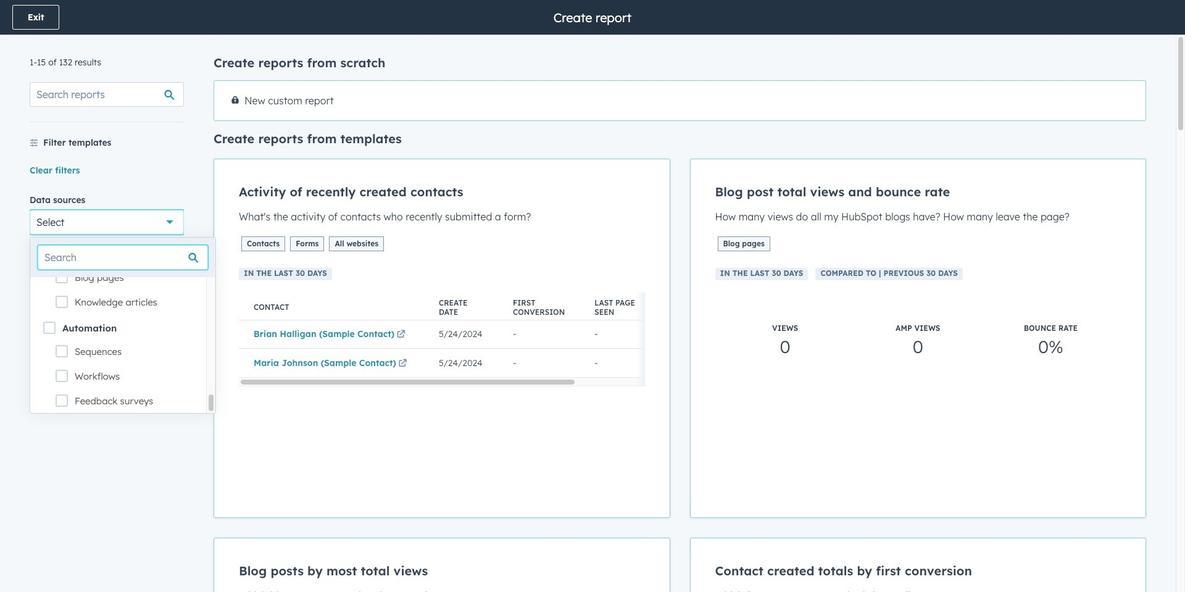 Task type: locate. For each thing, give the bounding box(es) containing it.
Search search field
[[30, 82, 184, 107], [38, 245, 208, 270]]

0 vertical spatial search search field
[[30, 82, 184, 107]]

list box
[[30, 166, 216, 413]]

None checkbox
[[214, 80, 1147, 121], [214, 159, 728, 518], [690, 159, 1147, 518], [690, 538, 1147, 592], [214, 80, 1147, 121], [214, 159, 728, 518], [690, 159, 1147, 518], [690, 538, 1147, 592]]

None checkbox
[[214, 538, 670, 592]]

page section element
[[0, 0, 1186, 35]]

link opens in a new window image
[[397, 331, 406, 340], [397, 331, 406, 340], [399, 359, 407, 369], [399, 359, 407, 369]]



Task type: vqa. For each thing, say whether or not it's contained in the screenshot.
Search search field
yes



Task type: describe. For each thing, give the bounding box(es) containing it.
1 vertical spatial search search field
[[38, 245, 208, 270]]



